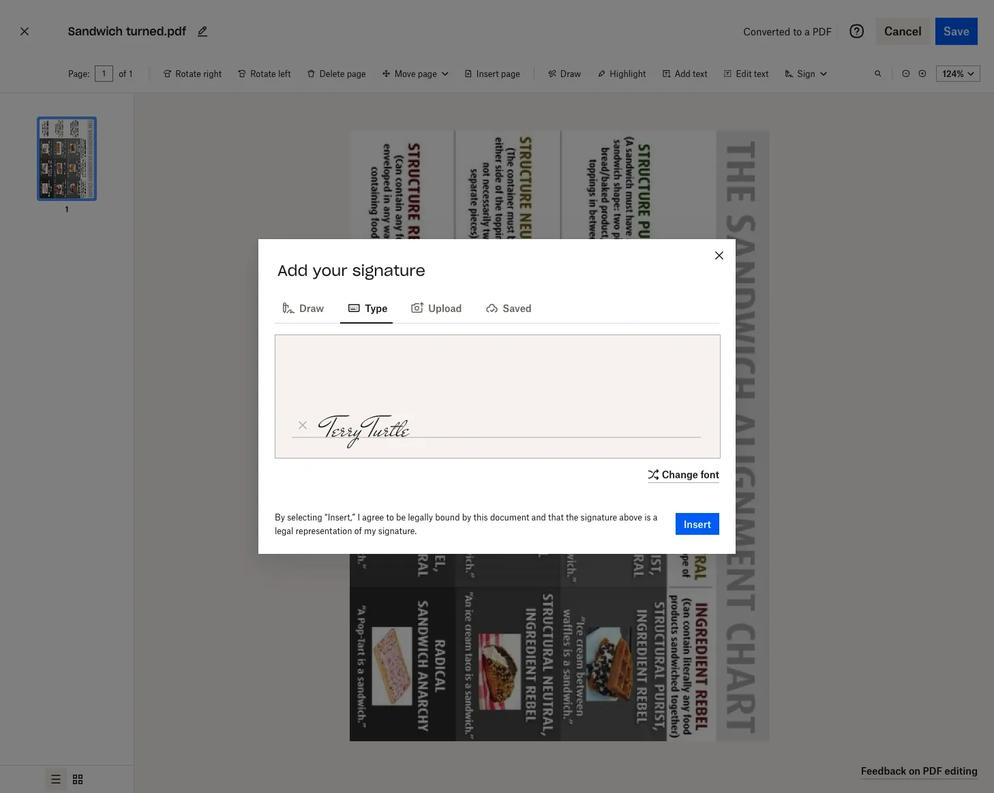 Task type: describe. For each thing, give the bounding box(es) containing it.
by
[[275, 512, 285, 523]]

by selecting "insert," i agree to be legally bound by this document and that the signature above is a legal representation of my signature.
[[275, 512, 658, 536]]

this
[[474, 512, 488, 523]]

add text
[[675, 69, 708, 79]]

delete page button
[[299, 63, 374, 85]]

selecting
[[287, 512, 322, 523]]

rotate right
[[175, 69, 222, 79]]

pdf
[[813, 26, 832, 37]]

edit text button
[[716, 63, 777, 85]]

page:
[[68, 69, 89, 79]]

draw inside add your signature dialog
[[299, 302, 324, 314]]

agree
[[362, 512, 384, 523]]

a inside by selecting "insert," i agree to be legally bound by this document and that the signature above is a legal representation of my signature.
[[653, 512, 658, 523]]

left
[[278, 69, 291, 79]]

0 vertical spatial 1
[[129, 69, 133, 79]]

tab list inside add your signature dialog
[[275, 291, 719, 324]]

above
[[619, 512, 642, 523]]

insert page
[[477, 69, 520, 79]]

converted to a pdf
[[743, 26, 832, 37]]

my
[[364, 526, 376, 536]]

is
[[645, 512, 651, 523]]

sandwich turned.pdf
[[68, 24, 186, 38]]

bound
[[435, 512, 460, 523]]

legal
[[275, 526, 293, 536]]

edit text
[[736, 69, 769, 79]]

turned.pdf
[[126, 24, 186, 38]]

that
[[548, 512, 564, 523]]

draw inside button
[[560, 69, 581, 79]]

add your signature
[[278, 261, 425, 280]]

font
[[701, 469, 719, 481]]

edit
[[736, 69, 752, 79]]

of 1
[[119, 69, 133, 79]]

add text button
[[654, 63, 716, 85]]

to inside by selecting "insert," i agree to be legally bound by this document and that the signature above is a legal representation of my signature.
[[386, 512, 394, 523]]

rotate right button
[[155, 63, 230, 85]]

document
[[490, 512, 529, 523]]

insert page button
[[456, 63, 528, 85]]

i
[[358, 512, 360, 523]]

sandwich
[[68, 24, 123, 38]]

type
[[365, 302, 388, 314]]

Button to change sidebar grid view to list view radio
[[45, 769, 67, 791]]

delete
[[319, 69, 345, 79]]



Task type: locate. For each thing, give the bounding box(es) containing it.
of left "my"
[[354, 526, 362, 536]]

page inside delete page button
[[347, 69, 366, 79]]

by
[[462, 512, 471, 523]]

signature right the on the right bottom
[[581, 512, 617, 523]]

of down sandwich turned.pdf
[[119, 69, 126, 79]]

add inside button
[[675, 69, 691, 79]]

representation
[[296, 526, 352, 536]]

0 horizontal spatial 1
[[65, 204, 69, 214]]

converted
[[743, 26, 791, 37]]

1 horizontal spatial insert
[[684, 519, 711, 530]]

signature up type
[[352, 261, 425, 280]]

to left be
[[386, 512, 394, 523]]

"insert,"
[[325, 512, 355, 523]]

0 horizontal spatial add
[[278, 261, 308, 280]]

rotate for rotate left
[[250, 69, 276, 79]]

0 horizontal spatial draw
[[299, 302, 324, 314]]

page right delete
[[347, 69, 366, 79]]

to left pdf
[[793, 26, 802, 37]]

page inside 'insert page' button
[[501, 69, 520, 79]]

1 horizontal spatial draw
[[560, 69, 581, 79]]

1 horizontal spatial signature
[[581, 512, 617, 523]]

tab list
[[275, 291, 719, 324]]

1 vertical spatial draw
[[299, 302, 324, 314]]

1 vertical spatial of
[[354, 526, 362, 536]]

1 vertical spatial a
[[653, 512, 658, 523]]

to
[[793, 26, 802, 37], [386, 512, 394, 523]]

rotate left
[[250, 69, 291, 79]]

change
[[662, 469, 698, 481]]

0 vertical spatial add
[[675, 69, 691, 79]]

upload
[[428, 302, 462, 314]]

add for add your signature
[[278, 261, 308, 280]]

legally
[[408, 512, 433, 523]]

saved
[[503, 302, 532, 314]]

draw left highlight "button"
[[560, 69, 581, 79]]

a left pdf
[[805, 26, 810, 37]]

0 vertical spatial draw
[[560, 69, 581, 79]]

Your name text field
[[313, 401, 704, 458]]

0 vertical spatial signature
[[352, 261, 425, 280]]

2 text from the left
[[754, 69, 769, 79]]

add inside dialog
[[278, 261, 308, 280]]

signature
[[352, 261, 425, 280], [581, 512, 617, 523]]

your
[[313, 261, 348, 280]]

2 rotate from the left
[[250, 69, 276, 79]]

text right edit
[[754, 69, 769, 79]]

insert inside 'insert page' button
[[477, 69, 499, 79]]

tab list containing draw
[[275, 291, 719, 324]]

0 horizontal spatial of
[[119, 69, 126, 79]]

a right is
[[653, 512, 658, 523]]

add your signature dialog
[[258, 239, 736, 554]]

1 vertical spatial add
[[278, 261, 308, 280]]

text for edit text
[[754, 69, 769, 79]]

highlight button
[[589, 63, 654, 85]]

add right highlight
[[675, 69, 691, 79]]

insert
[[477, 69, 499, 79], [684, 519, 711, 530]]

page left the draw button
[[501, 69, 520, 79]]

of
[[119, 69, 126, 79], [354, 526, 362, 536]]

rotate for rotate right
[[175, 69, 201, 79]]

delete page
[[319, 69, 366, 79]]

text inside button
[[693, 69, 708, 79]]

highlight
[[610, 69, 646, 79]]

0 horizontal spatial a
[[653, 512, 658, 523]]

rotate left button
[[230, 63, 299, 85]]

change font button
[[646, 467, 719, 483]]

0 vertical spatial a
[[805, 26, 810, 37]]

0 horizontal spatial to
[[386, 512, 394, 523]]

the
[[566, 512, 578, 523]]

0 horizontal spatial page
[[347, 69, 366, 79]]

1 horizontal spatial a
[[805, 26, 810, 37]]

add
[[675, 69, 691, 79], [278, 261, 308, 280]]

and
[[532, 512, 546, 523]]

1 horizontal spatial text
[[754, 69, 769, 79]]

2 page from the left
[[501, 69, 520, 79]]

cancel image
[[16, 20, 33, 42]]

rotate left left
[[250, 69, 276, 79]]

option group
[[0, 766, 134, 794]]

a
[[805, 26, 810, 37], [653, 512, 658, 523]]

draw
[[560, 69, 581, 79], [299, 302, 324, 314]]

None number field
[[102, 68, 106, 79]]

add left your
[[278, 261, 308, 280]]

insert for insert page
[[477, 69, 499, 79]]

draw button
[[540, 63, 589, 85]]

1 vertical spatial insert
[[684, 519, 711, 530]]

1 vertical spatial 1
[[65, 204, 69, 214]]

1 text from the left
[[693, 69, 708, 79]]

rotate left right
[[175, 69, 201, 79]]

1 horizontal spatial add
[[675, 69, 691, 79]]

draw down your
[[299, 302, 324, 314]]

page for insert page
[[501, 69, 520, 79]]

1 vertical spatial to
[[386, 512, 394, 523]]

1 horizontal spatial 1
[[129, 69, 133, 79]]

0 horizontal spatial rotate
[[175, 69, 201, 79]]

1 horizontal spatial to
[[793, 26, 802, 37]]

add for add text
[[675, 69, 691, 79]]

text left edit
[[693, 69, 708, 79]]

page
[[347, 69, 366, 79], [501, 69, 520, 79]]

insert for insert
[[684, 519, 711, 530]]

rotate
[[175, 69, 201, 79], [250, 69, 276, 79]]

insert button
[[676, 513, 719, 535]]

1
[[129, 69, 133, 79], [65, 204, 69, 214]]

be
[[396, 512, 406, 523]]

1 horizontal spatial of
[[354, 526, 362, 536]]

0 horizontal spatial signature
[[352, 261, 425, 280]]

insert inside button
[[684, 519, 711, 530]]

signature inside by selecting "insert," i agree to be legally bound by this document and that the signature above is a legal representation of my signature.
[[581, 512, 617, 523]]

right
[[203, 69, 222, 79]]

signature.
[[378, 526, 417, 536]]

0 horizontal spatial insert
[[477, 69, 499, 79]]

0 vertical spatial of
[[119, 69, 126, 79]]

1 page from the left
[[347, 69, 366, 79]]

1 horizontal spatial page
[[501, 69, 520, 79]]

text for add text
[[693, 69, 708, 79]]

page for delete page
[[347, 69, 366, 79]]

1 horizontal spatial rotate
[[250, 69, 276, 79]]

of inside by selecting "insert," i agree to be legally bound by this document and that the signature above is a legal representation of my signature.
[[354, 526, 362, 536]]

text inside button
[[754, 69, 769, 79]]

text
[[693, 69, 708, 79], [754, 69, 769, 79]]

0 vertical spatial insert
[[477, 69, 499, 79]]

1 vertical spatial signature
[[581, 512, 617, 523]]

Button to change sidebar list view to grid view radio
[[67, 769, 89, 791]]

1 rotate from the left
[[175, 69, 201, 79]]

0 vertical spatial to
[[793, 26, 802, 37]]

change font
[[662, 469, 719, 481]]

0 horizontal spatial text
[[693, 69, 708, 79]]

page 1. selected thumbnail preview element
[[23, 104, 110, 216]]



Task type: vqa. For each thing, say whether or not it's contained in the screenshot.
Add to Starred image inside the Name Docs, Modified 3/15/2024 9:15 am, element
no



